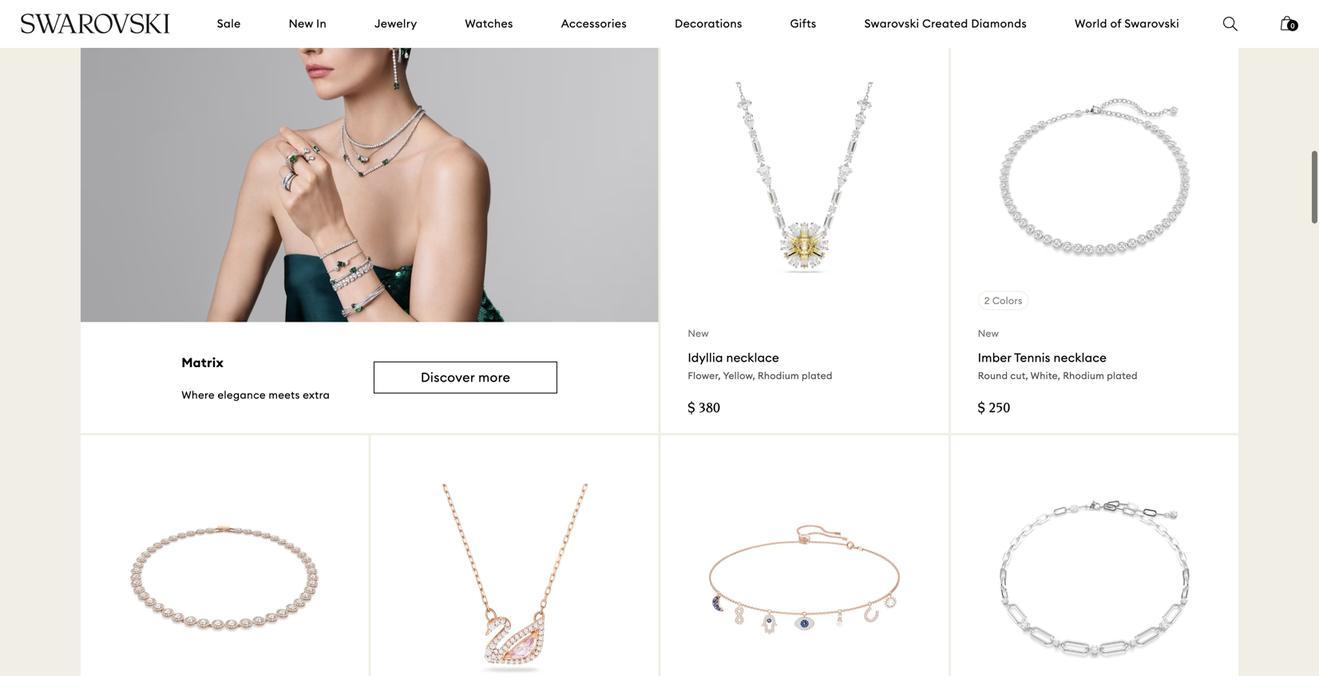 Task type: describe. For each thing, give the bounding box(es) containing it.
$ 300
[[108, 0, 140, 15]]

0 link
[[1281, 14, 1299, 42]]

sale
[[217, 16, 241, 31]]

yellow,
[[723, 370, 756, 382]]

discover more
[[421, 369, 511, 386]]

2 colors
[[985, 295, 1023, 307]]

rhodium inside imber tennis necklace round cut, white, rhodium plated
[[1064, 370, 1105, 382]]

cart-mobile image image
[[1281, 16, 1294, 30]]

plated inside idyllia necklace flower, yellow, rhodium plated
[[802, 370, 833, 382]]

tennis
[[1015, 351, 1051, 366]]

new in
[[289, 16, 327, 31]]

swarovski image
[[20, 13, 171, 34]]

rhodium inside idyllia necklace flower, yellow, rhodium plated
[[758, 370, 800, 382]]

elegance
[[218, 389, 266, 402]]

jewelry link
[[375, 16, 417, 32]]

necklace inside idyllia necklace flower, yellow, rhodium plated
[[727, 351, 780, 366]]

where elegance meets extra
[[182, 389, 330, 402]]

where
[[182, 389, 215, 402]]

new for idyllia
[[688, 328, 709, 340]]

created
[[923, 16, 969, 31]]

matrix image
[[81, 34, 659, 322]]

jewelry
[[375, 16, 417, 31]]

world
[[1075, 16, 1108, 31]]

world of swarovski
[[1075, 16, 1180, 31]]

1 swarovski from the left
[[865, 16, 920, 31]]

accessories
[[561, 16, 627, 31]]

new inside new in link
[[289, 16, 313, 31]]

discover
[[421, 369, 475, 386]]

watches link
[[465, 16, 513, 32]]

plated inside imber tennis necklace round cut, white, rhodium plated
[[1107, 370, 1138, 382]]

discover more link
[[374, 362, 558, 394]]



Task type: locate. For each thing, give the bounding box(es) containing it.
plated
[[802, 370, 833, 382], [1107, 370, 1138, 382]]

meets
[[269, 389, 300, 402]]

0 horizontal spatial new
[[289, 16, 313, 31]]

$ 300 link
[[81, 0, 369, 32]]

new in link
[[289, 16, 327, 32]]

necklace up yellow,
[[727, 351, 780, 366]]

1 rhodium from the left
[[758, 370, 800, 382]]

necklace inside imber tennis necklace round cut, white, rhodium plated
[[1054, 351, 1107, 366]]

plated right white,
[[1107, 370, 1138, 382]]

$ 250
[[978, 402, 1011, 417]]

flower,
[[688, 370, 721, 382]]

more
[[479, 369, 511, 386]]

swarovski right of
[[1125, 16, 1180, 31]]

1 horizontal spatial new
[[688, 328, 709, 340]]

swarovski left created
[[865, 16, 920, 31]]

rhodium
[[758, 370, 800, 382], [1064, 370, 1105, 382]]

1 horizontal spatial necklace
[[1054, 351, 1107, 366]]

matrix
[[182, 355, 224, 371]]

white,
[[1031, 370, 1061, 382]]

1 horizontal spatial swarovski
[[1125, 16, 1180, 31]]

cut,
[[1011, 370, 1029, 382]]

0
[[1291, 22, 1295, 30]]

1 necklace from the left
[[727, 351, 780, 366]]

swarovski created diamonds
[[865, 16, 1028, 31]]

sale link
[[217, 16, 241, 32]]

in
[[316, 16, 327, 31]]

2 horizontal spatial new
[[978, 328, 999, 340]]

$ 380
[[688, 402, 721, 417]]

idyllia necklace flower, yellow, rhodium plated
[[688, 351, 833, 382]]

0 horizontal spatial plated
[[802, 370, 833, 382]]

decorations link
[[675, 16, 743, 32]]

1 horizontal spatial plated
[[1107, 370, 1138, 382]]

diamonds
[[972, 16, 1028, 31]]

necklace
[[727, 351, 780, 366], [1054, 351, 1107, 366]]

rhodium right white,
[[1064, 370, 1105, 382]]

watches
[[465, 16, 513, 31]]

2 swarovski from the left
[[1125, 16, 1180, 31]]

0 horizontal spatial rhodium
[[758, 370, 800, 382]]

idyllia
[[688, 351, 724, 366]]

swarovski
[[865, 16, 920, 31], [1125, 16, 1180, 31]]

swarovski created diamonds link
[[865, 16, 1028, 32]]

2 rhodium from the left
[[1064, 370, 1105, 382]]

2 plated from the left
[[1107, 370, 1138, 382]]

0 horizontal spatial necklace
[[727, 351, 780, 366]]

new for imber
[[978, 328, 999, 340]]

plated right yellow,
[[802, 370, 833, 382]]

imber
[[978, 351, 1012, 366]]

rhodium right yellow,
[[758, 370, 800, 382]]

search image image
[[1224, 17, 1238, 31]]

new up idyllia
[[688, 328, 709, 340]]

extra
[[303, 389, 330, 402]]

decorations
[[675, 16, 743, 31]]

world of swarovski link
[[1075, 16, 1180, 32]]

new
[[289, 16, 313, 31], [688, 328, 709, 340], [978, 328, 999, 340]]

gifts link
[[791, 16, 817, 32]]

round
[[978, 370, 1008, 382]]

gifts
[[791, 16, 817, 31]]

new up imber
[[978, 328, 999, 340]]

2 necklace from the left
[[1054, 351, 1107, 366]]

necklace up white,
[[1054, 351, 1107, 366]]

accessories link
[[561, 16, 627, 32]]

imber tennis necklace round cut, white, rhodium plated
[[978, 351, 1138, 382]]

1 horizontal spatial rhodium
[[1064, 370, 1105, 382]]

0 horizontal spatial swarovski
[[865, 16, 920, 31]]

of
[[1111, 16, 1122, 31]]

1 plated from the left
[[802, 370, 833, 382]]

new left in
[[289, 16, 313, 31]]



Task type: vqa. For each thing, say whether or not it's contained in the screenshot.
rhodium
yes



